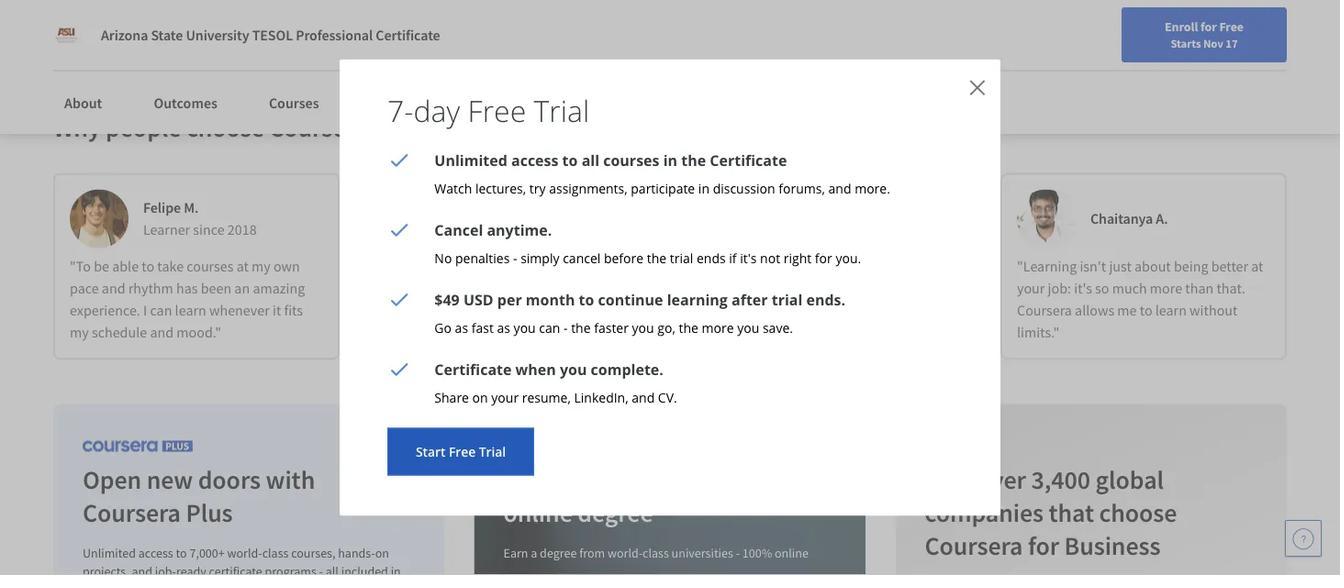 Task type: locate. For each thing, give the bounding box(es) containing it.
choose left courses
[[186, 112, 264, 144]]

from
[[442, 280, 472, 299], [580, 546, 606, 562]]

ratings
[[286, 12, 322, 29]]

on up offer,
[[836, 258, 852, 277]]

go
[[435, 319, 452, 337]]

class inside unlimited access to 7,000+ world-class courses, hands-on projects, and job-ready certificate programs - all included i
[[262, 546, 289, 562]]

learner
[[143, 222, 190, 240], [459, 222, 506, 240]]

1 vertical spatial trial
[[479, 444, 506, 461]]

business
[[1065, 531, 1161, 563]]

trial inside start free trial button
[[479, 444, 506, 461]]

arizona state university image
[[53, 22, 79, 48]]

online right 100%
[[775, 546, 809, 562]]

1 horizontal spatial i
[[386, 280, 390, 299]]

for inside "join over 3,400 global companies that choose coursera for business"
[[1028, 531, 1060, 563]]

no penalties - simply cancel before the trial ends if it's not right for you.
[[435, 249, 862, 267]]

at right $49
[[461, 302, 473, 321]]

to inside "i directly applied the concepts and skills i learned from my courses to an exciting new project at work."
[[547, 280, 559, 299]]

to left go."
[[811, 302, 824, 321]]

1 horizontal spatial choose
[[1100, 498, 1178, 530]]

1 with from the left
[[266, 464, 315, 497]]

companies
[[925, 498, 1044, 530]]

coursera inside "when i need courses on topics that my university doesn't offer, coursera is one of the best places to go."
[[849, 280, 904, 299]]

your down "learning
[[1018, 280, 1045, 299]]

2 vertical spatial certificate
[[435, 360, 512, 379]]

1 learner from the left
[[143, 222, 190, 240]]

✕
[[970, 72, 986, 101]]

free up the 17
[[1220, 18, 1244, 35]]

projects,
[[83, 564, 129, 576]]

work."
[[476, 302, 516, 321]]

2020
[[544, 222, 573, 240]]

0 vertical spatial i
[[746, 258, 750, 277]]

1 horizontal spatial new
[[386, 302, 412, 321]]

coursera down topics
[[849, 280, 904, 299]]

2 learn from the left
[[1156, 302, 1187, 321]]

all down courses,
[[326, 564, 339, 576]]

access inside unlimited access to 7,000+ world-class courses, hands-on projects, and job-ready certificate programs - all included i
[[138, 546, 173, 562]]

you down "per"
[[514, 319, 536, 337]]

on inside unlimited access to 7,000+ world-class courses, hands-on projects, and job-ready certificate programs - all included i
[[375, 546, 389, 562]]

can down "month"
[[539, 319, 561, 337]]

it's left so
[[1075, 280, 1093, 299]]

1 horizontal spatial since
[[509, 222, 541, 240]]

testimonials
[[371, 94, 451, 112]]

career inside advance your career with an online degree
[[657, 464, 726, 497]]

1 horizontal spatial access
[[512, 150, 559, 170]]

access up try
[[512, 150, 559, 170]]

menu item
[[955, 18, 1074, 78]]

career up lectures, at top left
[[467, 112, 536, 144]]

on right share
[[473, 389, 488, 406]]

1 vertical spatial free
[[468, 90, 526, 130]]

with right doors
[[266, 464, 315, 497]]

trial
[[670, 249, 694, 267], [772, 290, 803, 310]]

"to
[[70, 258, 91, 277]]

been
[[201, 280, 232, 299]]

course 8
[[87, 12, 134, 29]]

0 horizontal spatial your
[[492, 389, 519, 406]]

coursera down companies
[[925, 531, 1023, 563]]

i down '"i'
[[386, 280, 390, 299]]

since up simply
[[509, 222, 541, 240]]

applied
[[448, 258, 494, 277]]

2018
[[228, 222, 257, 240]]

learner down felipe
[[143, 222, 190, 240]]

1 vertical spatial choose
[[1100, 498, 1178, 530]]

to right me on the right of page
[[1140, 302, 1153, 321]]

1 horizontal spatial that
[[1049, 498, 1095, 530]]

save.
[[763, 319, 794, 337]]

coursera down open
[[83, 498, 181, 530]]

degree inside advance your career with an online degree
[[578, 498, 654, 530]]

outcomes link
[[143, 83, 229, 123]]

2 vertical spatial free
[[449, 444, 476, 461]]

2 world- from the left
[[608, 546, 643, 562]]

courses up offer,
[[786, 258, 833, 277]]

0 horizontal spatial since
[[193, 222, 225, 240]]

1 vertical spatial from
[[580, 546, 606, 562]]

0 horizontal spatial at
[[237, 258, 249, 277]]

courses
[[604, 150, 660, 170], [187, 258, 234, 277], [786, 258, 833, 277], [497, 280, 544, 299]]

can down rhythm
[[150, 302, 172, 321]]

0 vertical spatial it's
[[740, 249, 757, 267]]

career up "universities"
[[657, 464, 726, 497]]

all inside unlimited access to 7,000+ world-class courses, hands-on projects, and job-ready certificate programs - all included i
[[326, 564, 339, 576]]

class for courses,
[[262, 546, 289, 562]]

and left more.
[[829, 180, 852, 197]]

1 horizontal spatial as
[[497, 319, 511, 337]]

i down rhythm
[[143, 302, 147, 321]]

1 horizontal spatial online
[[775, 546, 809, 562]]

can
[[150, 302, 172, 321], [539, 319, 561, 337]]

your left resume,
[[492, 389, 519, 406]]

2 learner from the left
[[459, 222, 506, 240]]

the up "per"
[[497, 258, 518, 277]]

felipe m. learner since 2018
[[143, 199, 257, 240]]

954
[[264, 12, 283, 29]]

1 horizontal spatial trial
[[772, 290, 803, 310]]

all
[[582, 150, 600, 170], [326, 564, 339, 576]]

0 horizontal spatial class
[[262, 546, 289, 562]]

coursera image
[[22, 15, 139, 44]]

0 horizontal spatial unlimited
[[83, 546, 136, 562]]

for left the you.
[[815, 249, 833, 267]]

1 horizontal spatial class
[[643, 546, 670, 562]]

0 vertical spatial that
[[895, 258, 921, 277]]

directly
[[399, 258, 445, 277]]

go as fast as you can - the faster you go, the more you save.
[[435, 319, 794, 337]]

free inside start free trial button
[[449, 444, 476, 461]]

learn for more
[[1156, 302, 1187, 321]]

new inside "i directly applied the concepts and skills i learned from my courses to an exciting new project at work."
[[386, 302, 412, 321]]

advance your career with an online degree
[[504, 464, 813, 530]]

at right better
[[1252, 258, 1264, 277]]

ends
[[697, 249, 726, 267]]

coursera plus image
[[83, 441, 193, 453]]

1 vertical spatial career
[[657, 464, 726, 497]]

1 horizontal spatial with
[[731, 464, 780, 497]]

learning
[[667, 290, 728, 310]]

programs
[[265, 564, 317, 576]]

free
[[1220, 18, 1244, 35], [468, 90, 526, 130], [449, 444, 476, 461]]

without
[[1190, 302, 1238, 321]]

my up one
[[923, 258, 943, 277]]

try
[[530, 180, 546, 197]]

one
[[919, 280, 943, 299]]

1 vertical spatial all
[[326, 564, 339, 576]]

for up nov
[[1201, 18, 1218, 35]]

all up assignments,
[[582, 150, 600, 170]]

1 vertical spatial more
[[702, 319, 734, 337]]

before
[[604, 249, 644, 267]]

1 horizontal spatial trial
[[534, 90, 590, 130]]

in left discussion
[[699, 180, 710, 197]]

1 horizontal spatial world-
[[608, 546, 643, 562]]

about link
[[53, 83, 113, 123]]

2 horizontal spatial on
[[836, 258, 852, 277]]

1 horizontal spatial learner
[[459, 222, 506, 240]]

to inside "learning isn't just about being better at your job: it's so much more than that. coursera allows me to learn without limits."
[[1140, 302, 1153, 321]]

it's right if
[[740, 249, 757, 267]]

the up 'participate'
[[682, 150, 706, 170]]

can inside "to be able to take courses at my own pace and rhythm has been an amazing experience. i can learn whenever it fits my schedule and mood."
[[150, 302, 172, 321]]

earn a degree from world-class universities - 100% online
[[504, 546, 809, 562]]

learn down the has
[[175, 302, 206, 321]]

0 vertical spatial in
[[664, 150, 678, 170]]

usd
[[464, 290, 494, 310]]

certificate up discussion
[[710, 150, 787, 170]]

1 vertical spatial trial
[[772, 290, 803, 310]]

0 horizontal spatial trial
[[670, 249, 694, 267]]

1 horizontal spatial it's
[[1075, 280, 1093, 299]]

0 horizontal spatial trial
[[479, 444, 506, 461]]

1 world- from the left
[[227, 546, 262, 562]]

with inside open new doors with coursera plus
[[266, 464, 315, 497]]

degree up earn a degree from world-class universities - 100% online
[[578, 498, 654, 530]]

0 horizontal spatial choose
[[186, 112, 264, 144]]

larry
[[775, 199, 808, 218]]

the inside "i directly applied the concepts and skills i learned from my courses to an exciting new project at work."
[[497, 258, 518, 277]]

0 horizontal spatial in
[[664, 150, 678, 170]]

unlimited inside unlimited access to 7,000+ world-class courses, hands-on projects, and job-ready certificate programs - all included i
[[83, 546, 136, 562]]

free inside enroll for free starts nov 17
[[1220, 18, 1244, 35]]

0 horizontal spatial an
[[235, 280, 250, 299]]

watch
[[435, 180, 472, 197]]

1 vertical spatial i
[[386, 280, 390, 299]]

world- up certificate at bottom
[[227, 546, 262, 562]]

1 horizontal spatial all
[[582, 150, 600, 170]]

learn inside "learning isn't just about being better at your job: it's so much more than that. coursera allows me to learn without limits."
[[1156, 302, 1187, 321]]

0 vertical spatial on
[[836, 258, 852, 277]]

at inside "learning isn't just about being better at your job: it's so much more than that. coursera allows me to learn without limits."
[[1252, 258, 1264, 277]]

you down after
[[738, 319, 760, 337]]

1 horizontal spatial in
[[699, 180, 710, 197]]

1 horizontal spatial unlimited
[[435, 150, 508, 170]]

0 horizontal spatial all
[[326, 564, 339, 576]]

for down companies
[[1028, 531, 1060, 563]]

free for day
[[468, 90, 526, 130]]

1 vertical spatial unlimited
[[83, 546, 136, 562]]

0 vertical spatial free
[[1220, 18, 1244, 35]]

exciting
[[581, 280, 628, 299]]

degree
[[578, 498, 654, 530], [540, 546, 577, 562]]

certificate up testimonials link
[[376, 26, 440, 44]]

✕ button
[[970, 72, 986, 101]]

your right advance
[[601, 464, 652, 497]]

with for career
[[731, 464, 780, 497]]

choose down global
[[1100, 498, 1178, 530]]

and up exciting
[[578, 258, 602, 277]]

17
[[1226, 36, 1239, 51]]

as right go
[[455, 319, 468, 337]]

online inside advance your career with an online degree
[[504, 498, 573, 530]]

access up job-
[[138, 546, 173, 562]]

0 horizontal spatial with
[[266, 464, 315, 497]]

0 horizontal spatial more
[[702, 319, 734, 337]]

trial left ends in the right top of the page
[[670, 249, 694, 267]]

enroll for free starts nov 17
[[1165, 18, 1244, 51]]

1 horizontal spatial on
[[473, 389, 488, 406]]

0 horizontal spatial degree
[[540, 546, 577, 562]]

at inside "to be able to take courses at my own pace and rhythm has been an amazing experience. i can learn whenever it fits my schedule and mood."
[[237, 258, 249, 277]]

from down applied
[[442, 280, 472, 299]]

new down learned
[[386, 302, 412, 321]]

0 horizontal spatial new
[[147, 464, 193, 497]]

since down m. on the left of the page
[[193, 222, 225, 240]]

0 horizontal spatial can
[[150, 302, 172, 321]]

1 since from the left
[[193, 222, 225, 240]]

access for 7,000+
[[138, 546, 173, 562]]

2 horizontal spatial i
[[746, 258, 750, 277]]

0 vertical spatial degree
[[578, 498, 654, 530]]

that up is
[[895, 258, 921, 277]]

1 horizontal spatial learn
[[1156, 302, 1187, 321]]

2 horizontal spatial your
[[1018, 280, 1045, 299]]

0 vertical spatial access
[[512, 150, 559, 170]]

chaitanya a.
[[1091, 211, 1169, 229]]

coursera up limits."
[[1018, 302, 1073, 321]]

hours
[[168, 12, 198, 29]]

i inside "i directly applied the concepts and skills i learned from my courses to an exciting new project at work."
[[386, 280, 390, 299]]

free right day
[[468, 90, 526, 130]]

my up work."
[[475, 280, 494, 299]]

and left job-
[[132, 564, 152, 576]]

courses up been
[[187, 258, 234, 277]]

the right of
[[717, 302, 737, 321]]

enroll
[[1165, 18, 1199, 35]]

with inside advance your career with an online degree
[[731, 464, 780, 497]]

more for you
[[702, 319, 734, 337]]

2 vertical spatial i
[[143, 302, 147, 321]]

fast
[[472, 319, 494, 337]]

0 horizontal spatial from
[[442, 280, 472, 299]]

0 vertical spatial your
[[1018, 280, 1045, 299]]

that inside "join over 3,400 global companies that choose coursera for business"
[[1049, 498, 1095, 530]]

to up rhythm
[[142, 258, 154, 277]]

courses up work."
[[497, 280, 544, 299]]

trial up unlimited access to all courses in the certificate
[[534, 90, 590, 130]]

0 horizontal spatial learner
[[143, 222, 190, 240]]

to up ready
[[176, 546, 187, 562]]

courses up watch lectures, try assignments, participate in discussion forums, and more.
[[604, 150, 660, 170]]

the left faster
[[571, 319, 591, 337]]

a
[[531, 546, 538, 562]]

new down coursera plus image
[[147, 464, 193, 497]]

trial
[[534, 90, 590, 130], [479, 444, 506, 461]]

universities
[[672, 546, 734, 562]]

world- down advance your career with an online degree
[[608, 546, 643, 562]]

an inside advance your career with an online degree
[[785, 464, 813, 497]]

1 horizontal spatial career
[[657, 464, 726, 497]]

with up 100%
[[731, 464, 780, 497]]

certificate when you complete.
[[435, 360, 664, 379]]

class left "universities"
[[643, 546, 670, 562]]

None search field
[[262, 11, 565, 48]]

1 class from the left
[[262, 546, 289, 562]]

that
[[895, 258, 921, 277], [1049, 498, 1095, 530]]

more down learning
[[702, 319, 734, 337]]

2 class from the left
[[643, 546, 670, 562]]

free right start
[[449, 444, 476, 461]]

"to be able to take courses at my own pace and rhythm has been an amazing experience. i can learn whenever it fits my schedule and mood."
[[70, 258, 305, 343]]

you
[[514, 319, 536, 337], [632, 319, 655, 337], [738, 319, 760, 337], [560, 360, 587, 379]]

fits
[[284, 302, 303, 321]]

2 vertical spatial your
[[601, 464, 652, 497]]

learner up penalties
[[459, 222, 506, 240]]

more
[[1151, 280, 1183, 299], [702, 319, 734, 337]]

1 horizontal spatial your
[[601, 464, 652, 497]]

0 vertical spatial unlimited
[[435, 150, 508, 170]]

that.
[[1217, 280, 1246, 299]]

choose
[[186, 112, 264, 144], [1100, 498, 1178, 530]]

0 horizontal spatial on
[[375, 546, 389, 562]]

class up the programs
[[262, 546, 289, 562]]

1 horizontal spatial an
[[562, 280, 578, 299]]

0 vertical spatial new
[[386, 302, 412, 321]]

on up included
[[375, 546, 389, 562]]

online down advance
[[504, 498, 573, 530]]

2 with from the left
[[731, 464, 780, 497]]

new inside open new doors with coursera plus
[[147, 464, 193, 497]]

1 horizontal spatial can
[[539, 319, 561, 337]]

university
[[702, 280, 762, 299]]

1 vertical spatial it's
[[1075, 280, 1093, 299]]

doesn't
[[765, 280, 811, 299]]

unlimited up watch
[[435, 150, 508, 170]]

to inside "when i need courses on topics that my university doesn't offer, coursera is one of the best places to go."
[[811, 302, 824, 321]]

testimonials link
[[360, 83, 462, 123]]

my left own
[[252, 258, 271, 277]]

1 vertical spatial in
[[699, 180, 710, 197]]

in up 'participate'
[[664, 150, 678, 170]]

0 horizontal spatial career
[[467, 112, 536, 144]]

2 as from the left
[[497, 319, 511, 337]]

1 vertical spatial access
[[138, 546, 173, 562]]

coursera left the 7- in the left top of the page
[[269, 112, 368, 144]]

0 horizontal spatial as
[[455, 319, 468, 337]]

1 learn from the left
[[175, 302, 206, 321]]

0 horizontal spatial access
[[138, 546, 173, 562]]

class for universities
[[643, 546, 670, 562]]

from right a
[[580, 546, 606, 562]]

learn down 'than'
[[1156, 302, 1187, 321]]

- down courses,
[[319, 564, 323, 576]]

2 vertical spatial on
[[375, 546, 389, 562]]

learn inside "to be able to take courses at my own pace and rhythm has been an amazing experience. i can learn whenever it fits my schedule and mood."
[[175, 302, 206, 321]]

if
[[730, 249, 737, 267]]

0 horizontal spatial online
[[504, 498, 573, 530]]

more down about
[[1151, 280, 1183, 299]]

trial right start
[[479, 444, 506, 461]]

trial up save.
[[772, 290, 803, 310]]

schedule
[[92, 324, 147, 343]]

0 vertical spatial online
[[504, 498, 573, 530]]

0 horizontal spatial that
[[895, 258, 921, 277]]

0 horizontal spatial world-
[[227, 546, 262, 562]]

an inside "to be able to take courses at my own pace and rhythm has been an amazing experience. i can learn whenever it fits my schedule and mood."
[[235, 280, 250, 299]]

open new doors with coursera plus
[[83, 464, 315, 530]]

over
[[978, 464, 1027, 497]]

0 vertical spatial career
[[467, 112, 536, 144]]

that inside "when i need courses on topics that my university doesn't offer, coursera is one of the best places to go."
[[895, 258, 921, 277]]

i right if
[[746, 258, 750, 277]]

1 vertical spatial that
[[1049, 498, 1095, 530]]

1 horizontal spatial more
[[1151, 280, 1183, 299]]

after
[[732, 290, 768, 310]]

world- inside unlimited access to 7,000+ world-class courses, hands-on projects, and job-ready certificate programs - all included i
[[227, 546, 262, 562]]

1 horizontal spatial at
[[461, 302, 473, 321]]

0 horizontal spatial learn
[[175, 302, 206, 321]]

1 horizontal spatial from
[[580, 546, 606, 562]]

- inside unlimited access to 7,000+ world-class courses, hands-on projects, and job-ready certificate programs - all included i
[[319, 564, 323, 576]]

2 horizontal spatial at
[[1252, 258, 1264, 277]]

so
[[1096, 280, 1110, 299]]

the inside "when i need courses on topics that my university doesn't offer, coursera is one of the best places to go."
[[717, 302, 737, 321]]

more inside "learning isn't just about being better at your job: it's so much more than that. coursera allows me to learn without limits."
[[1151, 280, 1183, 299]]

0 vertical spatial certificate
[[376, 26, 440, 44]]

1 vertical spatial new
[[147, 464, 193, 497]]

starts
[[1171, 36, 1202, 51]]

8
[[127, 12, 134, 29]]

1 vertical spatial on
[[473, 389, 488, 406]]

as right fast
[[497, 319, 511, 337]]

2 horizontal spatial an
[[785, 464, 813, 497]]

courses inside "to be able to take courses at my own pace and rhythm has been an amazing experience. i can learn whenever it fits my schedule and mood."
[[187, 258, 234, 277]]

"i
[[386, 258, 396, 277]]

at for better
[[1252, 258, 1264, 277]]



Task type: describe. For each thing, give the bounding box(es) containing it.
why
[[53, 112, 101, 144]]

learned
[[393, 280, 439, 299]]

to right "month"
[[579, 290, 595, 310]]

has
[[176, 280, 198, 299]]

and inside unlimited access to 7,000+ world-class courses, hands-on projects, and job-ready certificate programs - all included i
[[132, 564, 152, 576]]

0 vertical spatial trial
[[670, 249, 694, 267]]

"when i need courses on topics that my university doesn't offer, coursera is one of the best places to go."
[[702, 258, 943, 321]]

certificate
[[209, 564, 262, 576]]

2 since from the left
[[509, 222, 541, 240]]

able
[[112, 258, 139, 277]]

since inside felipe m. learner since 2018
[[193, 222, 225, 240]]

best
[[740, 302, 766, 321]]

0 vertical spatial trial
[[534, 90, 590, 130]]

resume,
[[522, 389, 571, 406]]

it's inside "learning isn't just about being better at your job: it's so much more than that. coursera allows me to learn without limits."
[[1075, 280, 1093, 299]]

my down experience.
[[70, 324, 89, 343]]

and left 'mood."'
[[150, 324, 174, 343]]

places
[[769, 302, 808, 321]]

courses,
[[291, 546, 336, 562]]

"when
[[702, 258, 743, 277]]

your inside advance your career with an online degree
[[601, 464, 652, 497]]

you.
[[836, 249, 862, 267]]

7-day free trial
[[388, 90, 590, 130]]

unlimited for unlimited access to all courses in the certificate
[[435, 150, 508, 170]]

from inside "i directly applied the concepts and skills i learned from my courses to an exciting new project at work."
[[442, 280, 472, 299]]

arizona
[[101, 26, 148, 44]]

0 horizontal spatial it's
[[740, 249, 757, 267]]

larry w.
[[775, 199, 826, 218]]

ends.
[[807, 290, 846, 310]]

just
[[1110, 258, 1132, 277]]

0 vertical spatial choose
[[186, 112, 264, 144]]

my inside "when i need courses on topics that my university doesn't offer, coursera is one of the best places to go."
[[923, 258, 943, 277]]

isn't
[[1080, 258, 1107, 277]]

in for participate
[[699, 180, 710, 197]]

1 vertical spatial your
[[492, 389, 519, 406]]

better
[[1212, 258, 1249, 277]]

at inside "i directly applied the concepts and skills i learned from my courses to an exciting new project at work."
[[461, 302, 473, 321]]

it
[[273, 302, 281, 321]]

lectures,
[[476, 180, 526, 197]]

job:
[[1048, 280, 1072, 299]]

nov
[[1204, 36, 1224, 51]]

and up experience.
[[102, 280, 125, 299]]

courses inside "i directly applied the concepts and skills i learned from my courses to an exciting new project at work."
[[497, 280, 544, 299]]

with for doors
[[266, 464, 315, 497]]

world- for 7,000+
[[227, 546, 262, 562]]

more for than
[[1151, 280, 1183, 299]]

in for courses
[[664, 150, 678, 170]]

your inside "learning isn't just about being better at your job: it's so much more than that. coursera allows me to learn without limits."
[[1018, 280, 1045, 299]]

courses inside "when i need courses on topics that my university doesn't offer, coursera is one of the best places to go."
[[786, 258, 833, 277]]

much
[[1113, 280, 1148, 299]]

concepts
[[521, 258, 575, 277]]

and inside "i directly applied the concepts and skills i learned from my courses to an exciting new project at work."
[[578, 258, 602, 277]]

- left 100%
[[736, 546, 740, 562]]

when
[[516, 360, 556, 379]]

learn for has
[[175, 302, 206, 321]]

for inside enroll for free starts nov 17
[[1201, 18, 1218, 35]]

complete.
[[591, 360, 664, 379]]

is
[[907, 280, 916, 299]]

learner inside felipe m. learner since 2018
[[143, 222, 190, 240]]

arizona state university tesol professional certificate
[[101, 26, 440, 44]]

unlimited for unlimited access to 7,000+ world-class courses, hands-on projects, and job-ready certificate programs - all included i
[[83, 546, 136, 562]]

m.
[[184, 199, 199, 218]]

you up share on your resume, linkedin, and cv.
[[560, 360, 587, 379]]

7,000+
[[190, 546, 225, 562]]

0 vertical spatial all
[[582, 150, 600, 170]]

to inside unlimited access to 7,000+ world-class courses, hands-on projects, and job-ready certificate programs - all included i
[[176, 546, 187, 562]]

i inside "to be able to take courses at my own pace and rhythm has been an amazing experience. i can learn whenever it fits my schedule and mood."
[[143, 302, 147, 321]]

learner since 2020
[[459, 222, 573, 240]]

1 vertical spatial degree
[[540, 546, 577, 562]]

choose inside "join over 3,400 global companies that choose coursera for business"
[[1100, 498, 1178, 530]]

tesol
[[252, 26, 293, 44]]

i inside "when i need courses on topics that my university doesn't offer, coursera is one of the best places to go."
[[746, 258, 750, 277]]

cancel anytime.
[[435, 220, 552, 240]]

at for courses
[[237, 258, 249, 277]]

an inside "i directly applied the concepts and skills i learned from my courses to an exciting new project at work."
[[562, 280, 578, 299]]

coursera inside "join over 3,400 global companies that choose coursera for business"
[[925, 531, 1023, 563]]

anytime.
[[487, 220, 552, 240]]

1 vertical spatial online
[[775, 546, 809, 562]]

100%
[[743, 546, 773, 562]]

start free trial button
[[388, 428, 535, 476]]

take
[[157, 258, 184, 277]]

about
[[64, 94, 102, 112]]

access for all
[[512, 150, 559, 170]]

assignments,
[[549, 180, 628, 197]]

coursera inside open new doors with coursera plus
[[83, 498, 181, 530]]

people
[[106, 112, 181, 144]]

954 ratings
[[264, 12, 322, 29]]

university
[[186, 26, 249, 44]]

faster
[[594, 319, 629, 337]]

topics
[[855, 258, 892, 277]]

the right before
[[647, 249, 667, 267]]

their
[[409, 112, 462, 144]]

and left cv.
[[632, 389, 655, 406]]

discussion
[[713, 180, 776, 197]]

25
[[152, 12, 165, 29]]

free for for
[[1220, 18, 1244, 35]]

of
[[702, 302, 714, 321]]

professional
[[296, 26, 373, 44]]

forums,
[[779, 180, 826, 197]]

the right go,
[[679, 319, 699, 337]]

join over 3,400 global companies that choose coursera for business
[[925, 464, 1178, 563]]

not
[[761, 249, 781, 267]]

start free trial status
[[388, 428, 953, 476]]

pace
[[70, 280, 99, 299]]

courses
[[269, 94, 319, 112]]

on inside "when i need courses on topics that my university doesn't offer, coursera is one of the best places to go."
[[836, 258, 852, 277]]

you left go,
[[632, 319, 655, 337]]

whenever
[[209, 302, 270, 321]]

for left the their
[[373, 112, 404, 144]]

my inside "i directly applied the concepts and skills i learned from my courses to an exciting new project at work."
[[475, 280, 494, 299]]

plus
[[186, 498, 233, 530]]

to inside "to be able to take courses at my own pace and rhythm has been an amazing experience. i can learn whenever it fits my schedule and mood."
[[142, 258, 154, 277]]

coursera inside "learning isn't just about being better at your job: it's so much more than that. coursera allows me to learn without limits."
[[1018, 302, 1073, 321]]

advance
[[504, 464, 596, 497]]

1 as from the left
[[455, 319, 468, 337]]

limits."
[[1018, 324, 1060, 343]]

to up assignments,
[[563, 150, 578, 170]]

- down "month"
[[564, 319, 568, 337]]

- left simply
[[513, 249, 518, 267]]

doors
[[198, 464, 261, 497]]

cv.
[[658, 389, 678, 406]]

allows
[[1076, 302, 1115, 321]]

month
[[526, 290, 575, 310]]

unlimited access to all courses in the certificate
[[435, 150, 787, 170]]

job-
[[155, 564, 176, 576]]

than
[[1186, 280, 1214, 299]]

open
[[83, 464, 142, 497]]

unlimited access to 7,000+ world-class courses, hands-on projects, and job-ready certificate programs - all included i
[[83, 546, 401, 576]]

linkedin,
[[575, 389, 629, 406]]

1 vertical spatial certificate
[[710, 150, 787, 170]]

me
[[1118, 302, 1137, 321]]

help center image
[[1293, 528, 1315, 550]]

world- for from
[[608, 546, 643, 562]]

course
[[87, 12, 125, 29]]

need
[[753, 258, 783, 277]]

a.
[[1157, 211, 1169, 229]]



Task type: vqa. For each thing, say whether or not it's contained in the screenshot.
second Since from left
yes



